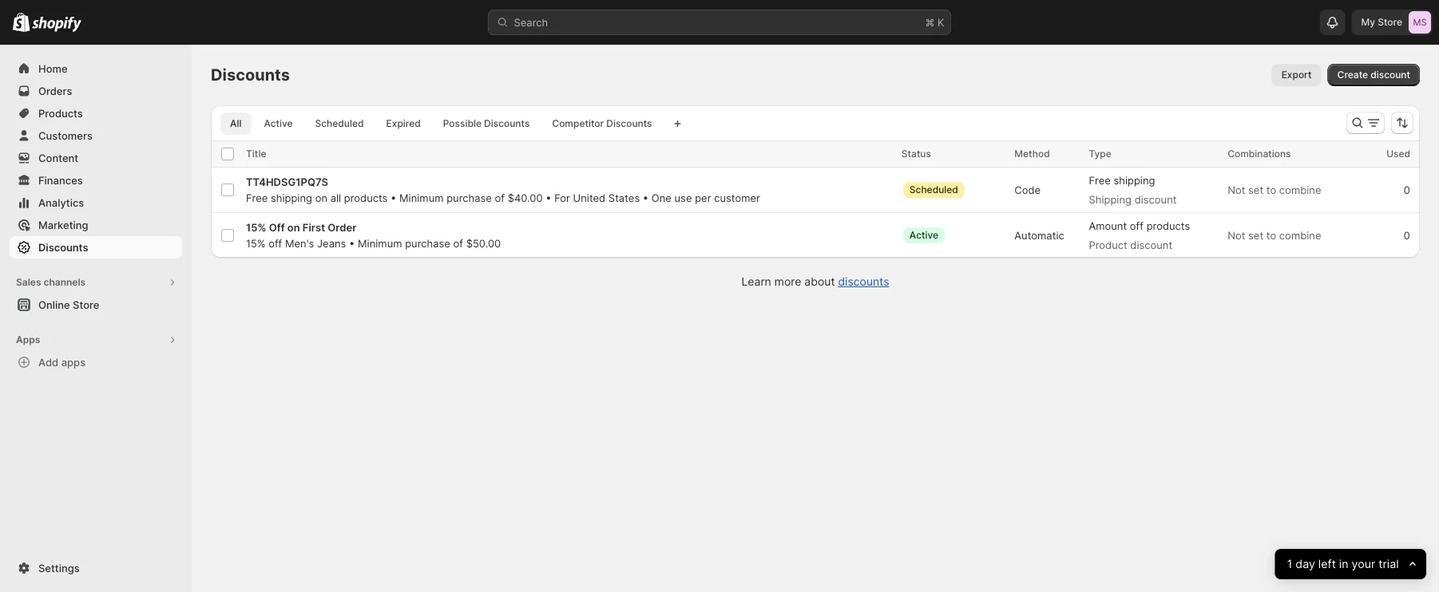 Task type: describe. For each thing, give the bounding box(es) containing it.
finances
[[38, 174, 83, 186]]

online store
[[38, 299, 99, 311]]

expired
[[386, 118, 421, 129]]

code
[[1014, 184, 1041, 196]]

finances link
[[10, 169, 182, 192]]

united
[[573, 192, 605, 204]]

export
[[1281, 69, 1312, 81]]

store for online store
[[73, 299, 99, 311]]

shipping
[[1089, 193, 1132, 206]]

title
[[246, 148, 266, 160]]

amount off products product discount
[[1089, 220, 1190, 251]]

possible discounts
[[443, 118, 530, 129]]

competitor discounts
[[552, 118, 652, 129]]

use
[[674, 192, 692, 204]]

products inside the 'amount off products product discount'
[[1147, 220, 1190, 232]]

scheduled inside dropdown button
[[909, 184, 958, 196]]

orders link
[[10, 80, 182, 102]]

jeans
[[317, 237, 346, 250]]

online store button
[[0, 294, 192, 316]]

⌘
[[925, 16, 935, 28]]

about
[[804, 275, 835, 289]]

create discount button
[[1328, 64, 1420, 86]]

create discount
[[1337, 69, 1410, 81]]

per
[[695, 192, 711, 204]]

1
[[1287, 558, 1293, 571]]

used button
[[1386, 146, 1426, 162]]

create
[[1337, 69, 1368, 81]]

15% off on first order 15% off men's jeans • minimum purchase of $50.00
[[246, 221, 501, 250]]

in
[[1339, 558, 1349, 571]]

set for amount off products product discount
[[1248, 229, 1264, 242]]

sales
[[16, 277, 41, 288]]

discounts up all
[[211, 65, 290, 85]]

all button
[[220, 113, 251, 135]]

discounts inside discounts link
[[38, 241, 88, 254]]

set for free shipping shipping discount
[[1248, 184, 1264, 196]]

apps
[[61, 356, 86, 369]]

analytics link
[[10, 192, 182, 214]]

of inside 15% off on first order 15% off men's jeans • minimum purchase of $50.00
[[453, 237, 463, 250]]

left
[[1319, 558, 1336, 571]]

0 vertical spatial minimum
[[399, 192, 444, 204]]

all
[[330, 192, 341, 204]]

discount inside button
[[1371, 69, 1410, 81]]

minimum inside 15% off on first order 15% off men's jeans • minimum purchase of $50.00
[[358, 237, 402, 250]]

discounts link
[[10, 236, 182, 259]]

possible discounts link
[[433, 113, 539, 135]]

marketing link
[[10, 214, 182, 236]]

one
[[652, 192, 672, 204]]

orders
[[38, 85, 72, 97]]

• left one on the left top of page
[[643, 192, 649, 204]]

learn
[[741, 275, 771, 289]]

off
[[269, 221, 285, 234]]

not set to combine for free shipping shipping discount
[[1228, 184, 1321, 196]]

tab list containing all
[[217, 112, 665, 135]]

discounts
[[838, 275, 889, 289]]

competitor discounts link
[[543, 113, 662, 135]]

add
[[38, 356, 59, 369]]

discounts inside the competitor discounts link
[[606, 118, 652, 129]]

home link
[[10, 57, 182, 80]]

discount inside free shipping shipping discount
[[1135, 193, 1177, 206]]

content link
[[10, 147, 182, 169]]

your
[[1352, 558, 1376, 571]]

• up 15% off on first order 15% off men's jeans • minimum purchase of $50.00
[[391, 192, 396, 204]]

day
[[1296, 558, 1315, 571]]

add apps
[[38, 356, 86, 369]]

0 for free shipping shipping discount
[[1404, 184, 1410, 196]]

content
[[38, 152, 78, 164]]

0 for amount off products product discount
[[1404, 229, 1410, 242]]

active inside dropdown button
[[909, 230, 938, 241]]

products
[[38, 107, 83, 119]]

not for amount off products product discount
[[1228, 229, 1245, 242]]

discounts link
[[838, 275, 889, 289]]

0 horizontal spatial products
[[344, 192, 388, 204]]

home
[[38, 62, 68, 75]]

product
[[1089, 239, 1127, 251]]

used
[[1386, 148, 1410, 160]]

online store link
[[10, 294, 182, 316]]

customer
[[714, 192, 760, 204]]

search
[[514, 16, 548, 28]]

competitor
[[552, 118, 604, 129]]

tt4hdsg1pq7s
[[246, 176, 328, 188]]

1 horizontal spatial shopify image
[[32, 16, 82, 32]]

amount
[[1089, 220, 1127, 232]]

products link
[[10, 102, 182, 125]]

store for my store
[[1378, 16, 1402, 28]]

title button
[[246, 146, 282, 162]]



Task type: vqa. For each thing, say whether or not it's contained in the screenshot.
Recommendations
no



Task type: locate. For each thing, give the bounding box(es) containing it.
1 vertical spatial 0
[[1404, 229, 1410, 242]]

0 horizontal spatial store
[[73, 299, 99, 311]]

⌘ k
[[925, 16, 944, 28]]

free shipping shipping discount
[[1089, 174, 1177, 206]]

settings link
[[10, 557, 182, 580]]

shopify image
[[13, 12, 30, 32], [32, 16, 82, 32]]

2 0 from the top
[[1404, 229, 1410, 242]]

active button
[[902, 220, 962, 252]]

0 horizontal spatial scheduled
[[315, 118, 364, 129]]

free for free shipping shipping discount
[[1089, 174, 1111, 186]]

shipping inside free shipping shipping discount
[[1114, 174, 1155, 186]]

on right the off
[[287, 221, 300, 234]]

first
[[303, 221, 325, 234]]

1 vertical spatial not
[[1228, 229, 1245, 242]]

0 vertical spatial 15%
[[246, 221, 266, 234]]

1 vertical spatial 15%
[[246, 237, 266, 250]]

scheduled
[[315, 118, 364, 129], [909, 184, 958, 196]]

analytics
[[38, 196, 84, 209]]

0
[[1404, 184, 1410, 196], [1404, 229, 1410, 242]]

scheduled link
[[306, 113, 373, 135]]

on for all
[[315, 192, 327, 204]]

add apps button
[[10, 351, 182, 374]]

0 vertical spatial discount
[[1371, 69, 1410, 81]]

2 15% from the top
[[246, 237, 266, 250]]

1 vertical spatial store
[[73, 299, 99, 311]]

0 vertical spatial combine
[[1279, 184, 1321, 196]]

on left "all"
[[315, 192, 327, 204]]

active
[[264, 118, 293, 129], [909, 230, 938, 241]]

order
[[328, 221, 356, 234]]

expired link
[[377, 113, 430, 135]]

0 vertical spatial to
[[1266, 184, 1276, 196]]

1 vertical spatial set
[[1248, 229, 1264, 242]]

k
[[938, 16, 944, 28]]

1 vertical spatial on
[[287, 221, 300, 234]]

0 vertical spatial not
[[1228, 184, 1245, 196]]

sales channels
[[16, 277, 86, 288]]

1 vertical spatial products
[[1147, 220, 1190, 232]]

shipping for on
[[271, 192, 312, 204]]

of left $40.00 at the left top of page
[[495, 192, 505, 204]]

$50.00
[[466, 237, 501, 250]]

2 not from the top
[[1228, 229, 1245, 242]]

active down "scheduled" dropdown button
[[909, 230, 938, 241]]

not
[[1228, 184, 1245, 196], [1228, 229, 1245, 242]]

active up title button in the left of the page
[[264, 118, 293, 129]]

products
[[344, 192, 388, 204], [1147, 220, 1190, 232]]

store right the my
[[1378, 16, 1402, 28]]

discount
[[1371, 69, 1410, 81], [1135, 193, 1177, 206], [1130, 239, 1173, 251]]

0 vertical spatial active
[[264, 118, 293, 129]]

2 to from the top
[[1266, 229, 1276, 242]]

0 vertical spatial 0
[[1404, 184, 1410, 196]]

on inside 15% off on first order 15% off men's jeans • minimum purchase of $50.00
[[287, 221, 300, 234]]

combine for amount off products product discount
[[1279, 229, 1321, 242]]

1 not from the top
[[1228, 184, 1245, 196]]

0 horizontal spatial shipping
[[271, 192, 312, 204]]

1 horizontal spatial active
[[909, 230, 938, 241]]

0 horizontal spatial shopify image
[[13, 12, 30, 32]]

discounts right competitor
[[606, 118, 652, 129]]

1 vertical spatial to
[[1266, 229, 1276, 242]]

my store
[[1361, 16, 1402, 28]]

•
[[391, 192, 396, 204], [546, 192, 551, 204], [643, 192, 649, 204], [349, 237, 355, 250]]

1 vertical spatial combine
[[1279, 229, 1321, 242]]

store inside 'online store' link
[[73, 299, 99, 311]]

purchase left $50.00
[[405, 237, 450, 250]]

my
[[1361, 16, 1375, 28]]

discount up the 'amount off products product discount'
[[1135, 193, 1177, 206]]

0 horizontal spatial on
[[287, 221, 300, 234]]

1 vertical spatial not set to combine
[[1228, 229, 1321, 242]]

1 vertical spatial off
[[268, 237, 282, 250]]

0 vertical spatial products
[[344, 192, 388, 204]]

1 day left in your trial button
[[1275, 549, 1426, 580]]

1 day left in your trial
[[1287, 558, 1399, 571]]

1 vertical spatial scheduled
[[909, 184, 958, 196]]

discounts right possible
[[484, 118, 530, 129]]

1 0 from the top
[[1404, 184, 1410, 196]]

not for free shipping shipping discount
[[1228, 184, 1245, 196]]

1 horizontal spatial store
[[1378, 16, 1402, 28]]

• inside 15% off on first order 15% off men's jeans • minimum purchase of $50.00
[[349, 237, 355, 250]]

apps button
[[10, 329, 182, 351]]

trial
[[1379, 558, 1399, 571]]

off down the off
[[268, 237, 282, 250]]

discounts
[[211, 65, 290, 85], [484, 118, 530, 129], [606, 118, 652, 129], [38, 241, 88, 254]]

free inside free shipping shipping discount
[[1089, 174, 1111, 186]]

0 vertical spatial store
[[1378, 16, 1402, 28]]

0 vertical spatial off
[[1130, 220, 1144, 232]]

free
[[1089, 174, 1111, 186], [246, 192, 268, 204]]

1 horizontal spatial free
[[1089, 174, 1111, 186]]

1 horizontal spatial of
[[495, 192, 505, 204]]

not set to combine for amount off products product discount
[[1228, 229, 1321, 242]]

on for first
[[287, 221, 300, 234]]

store down sales channels 'button'
[[73, 299, 99, 311]]

channels
[[44, 277, 86, 288]]

discount inside the 'amount off products product discount'
[[1130, 239, 1173, 251]]

1 horizontal spatial shipping
[[1114, 174, 1155, 186]]

1 not set to combine from the top
[[1228, 184, 1321, 196]]

$40.00
[[508, 192, 543, 204]]

customers link
[[10, 125, 182, 147]]

1 set from the top
[[1248, 184, 1264, 196]]

settings
[[38, 562, 80, 575]]

to for free shipping shipping discount
[[1266, 184, 1276, 196]]

2 set from the top
[[1248, 229, 1264, 242]]

1 vertical spatial active
[[909, 230, 938, 241]]

1 vertical spatial of
[[453, 237, 463, 250]]

automatic
[[1014, 229, 1064, 242]]

of left $50.00
[[453, 237, 463, 250]]

my store image
[[1409, 11, 1431, 34]]

free down tt4hdsg1pq7s
[[246, 192, 268, 204]]

store
[[1378, 16, 1402, 28], [73, 299, 99, 311]]

possible
[[443, 118, 482, 129]]

shipping down tt4hdsg1pq7s
[[271, 192, 312, 204]]

1 vertical spatial free
[[246, 192, 268, 204]]

discounts inside possible discounts link
[[484, 118, 530, 129]]

scheduled button
[[902, 174, 982, 206]]

2 not set to combine from the top
[[1228, 229, 1321, 242]]

learn more about discounts
[[741, 275, 889, 289]]

combine
[[1279, 184, 1321, 196], [1279, 229, 1321, 242]]

men's
[[285, 237, 314, 250]]

combine for free shipping shipping discount
[[1279, 184, 1321, 196]]

• left the for
[[546, 192, 551, 204]]

2 vertical spatial discount
[[1130, 239, 1173, 251]]

combinations
[[1228, 148, 1291, 160]]

0 horizontal spatial of
[[453, 237, 463, 250]]

0 horizontal spatial off
[[268, 237, 282, 250]]

1 to from the top
[[1266, 184, 1276, 196]]

off inside the 'amount off products product discount'
[[1130, 220, 1144, 232]]

0 horizontal spatial free
[[246, 192, 268, 204]]

0 horizontal spatial active
[[264, 118, 293, 129]]

• down order
[[349, 237, 355, 250]]

0 vertical spatial scheduled
[[315, 118, 364, 129]]

1 horizontal spatial scheduled
[[909, 184, 958, 196]]

states
[[608, 192, 640, 204]]

on
[[315, 192, 327, 204], [287, 221, 300, 234]]

off inside 15% off on first order 15% off men's jeans • minimum purchase of $50.00
[[268, 237, 282, 250]]

1 horizontal spatial on
[[315, 192, 327, 204]]

discounts down 'marketing'
[[38, 241, 88, 254]]

not set to combine
[[1228, 184, 1321, 196], [1228, 229, 1321, 242]]

15% left men's at the top left of the page
[[246, 237, 266, 250]]

shipping up shipping
[[1114, 174, 1155, 186]]

status
[[902, 148, 931, 160]]

purchase up $50.00
[[447, 192, 492, 204]]

tab list
[[217, 112, 665, 135]]

1 15% from the top
[[246, 221, 266, 234]]

scheduled right active link
[[315, 118, 364, 129]]

marketing
[[38, 219, 88, 231]]

0 vertical spatial of
[[495, 192, 505, 204]]

2 combine from the top
[[1279, 229, 1321, 242]]

off
[[1130, 220, 1144, 232], [268, 237, 282, 250]]

0 vertical spatial free
[[1089, 174, 1111, 186]]

0 vertical spatial shipping
[[1114, 174, 1155, 186]]

0 vertical spatial on
[[315, 192, 327, 204]]

1 vertical spatial discount
[[1135, 193, 1177, 206]]

discount right product
[[1130, 239, 1173, 251]]

1 vertical spatial purchase
[[405, 237, 450, 250]]

to
[[1266, 184, 1276, 196], [1266, 229, 1276, 242]]

customers
[[38, 129, 93, 142]]

1 horizontal spatial off
[[1130, 220, 1144, 232]]

0 vertical spatial set
[[1248, 184, 1264, 196]]

for
[[554, 192, 570, 204]]

method
[[1014, 148, 1050, 160]]

0 vertical spatial not set to combine
[[1228, 184, 1321, 196]]

export button
[[1272, 64, 1321, 86]]

off right amount
[[1130, 220, 1144, 232]]

of
[[495, 192, 505, 204], [453, 237, 463, 250]]

sales channels button
[[10, 272, 182, 294]]

active link
[[254, 113, 302, 135]]

more
[[774, 275, 801, 289]]

1 vertical spatial minimum
[[358, 237, 402, 250]]

set
[[1248, 184, 1264, 196], [1248, 229, 1264, 242]]

purchase inside 15% off on first order 15% off men's jeans • minimum purchase of $50.00
[[405, 237, 450, 250]]

15% left the off
[[246, 221, 266, 234]]

1 horizontal spatial products
[[1147, 220, 1190, 232]]

shipping
[[1114, 174, 1155, 186], [271, 192, 312, 204]]

discount right create on the top right of page
[[1371, 69, 1410, 81]]

online
[[38, 299, 70, 311]]

free for free shipping on all products • minimum purchase of $40.00 • for united states • one use per customer
[[246, 192, 268, 204]]

1 vertical spatial shipping
[[271, 192, 312, 204]]

apps
[[16, 334, 40, 346]]

shipping for shipping
[[1114, 174, 1155, 186]]

free shipping on all products • minimum purchase of $40.00 • for united states • one use per customer
[[246, 192, 760, 204]]

products right "all"
[[344, 192, 388, 204]]

to for amount off products product discount
[[1266, 229, 1276, 242]]

scheduled down "status"
[[909, 184, 958, 196]]

type
[[1089, 148, 1111, 160]]

minimum up 15% off on first order 15% off men's jeans • minimum purchase of $50.00
[[399, 192, 444, 204]]

free up shipping
[[1089, 174, 1111, 186]]

products down free shipping shipping discount at the right of the page
[[1147, 220, 1190, 232]]

all
[[230, 118, 241, 129]]

1 combine from the top
[[1279, 184, 1321, 196]]

purchase
[[447, 192, 492, 204], [405, 237, 450, 250]]

0 vertical spatial purchase
[[447, 192, 492, 204]]

minimum right 'jeans' at left
[[358, 237, 402, 250]]



